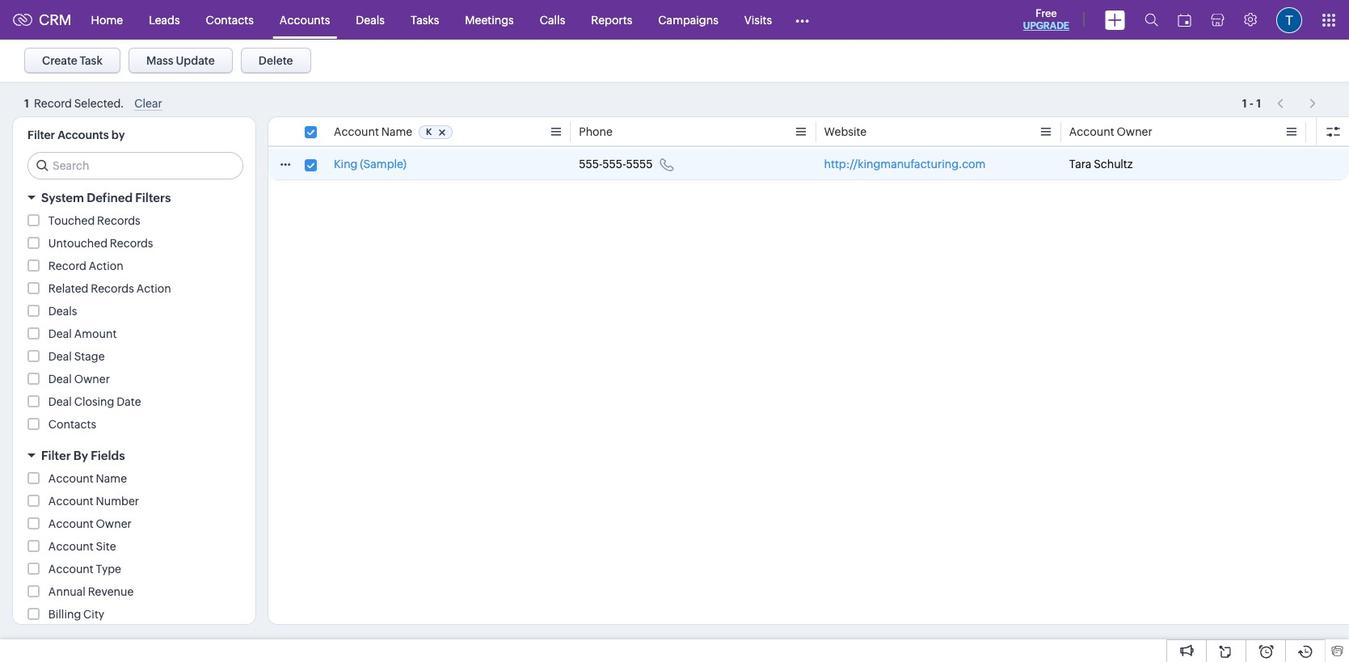 Task type: describe. For each thing, give the bounding box(es) containing it.
search image
[[1145, 13, 1159, 27]]

profile element
[[1267, 0, 1312, 39]]

free
[[1036, 7, 1057, 19]]

http://kingmanufacturing.com
[[824, 158, 986, 171]]

0 horizontal spatial accounts
[[58, 129, 109, 142]]

update
[[176, 54, 215, 67]]

1 vertical spatial action
[[136, 282, 171, 295]]

by
[[111, 129, 125, 142]]

touched records
[[48, 214, 140, 227]]

closing
[[74, 395, 114, 408]]

account down the by
[[48, 472, 94, 485]]

records for untouched
[[110, 237, 153, 250]]

deals link
[[343, 0, 398, 39]]

create task button
[[24, 48, 120, 74]]

related
[[48, 282, 88, 295]]

king (sample) link
[[334, 156, 407, 172]]

contacts link
[[193, 0, 267, 39]]

accounts link
[[267, 0, 343, 39]]

555-555-5555
[[579, 158, 653, 171]]

2 555- from the left
[[603, 158, 626, 171]]

defined
[[87, 191, 133, 205]]

deal for deal closing date
[[48, 395, 72, 408]]

leads
[[149, 13, 180, 26]]

create menu image
[[1105, 10, 1126, 30]]

delete
[[259, 54, 293, 67]]

selected.
[[74, 97, 124, 110]]

deal owner
[[48, 373, 110, 386]]

0 vertical spatial account name
[[334, 125, 413, 138]]

billing
[[48, 608, 81, 621]]

1 horizontal spatial account owner
[[1070, 125, 1153, 138]]

system defined filters button
[[13, 184, 256, 212]]

upgrade
[[1024, 20, 1070, 32]]

- for second navigation from the top of the page
[[1250, 97, 1254, 110]]

fields
[[91, 449, 125, 463]]

account number
[[48, 495, 139, 508]]

account up annual
[[48, 563, 94, 576]]

create menu element
[[1096, 0, 1135, 39]]

account up king on the top left of the page
[[334, 125, 379, 138]]

tasks link
[[398, 0, 452, 39]]

home link
[[78, 0, 136, 39]]

create
[[42, 54, 77, 67]]

deal for deal stage
[[48, 350, 72, 363]]

deal stage
[[48, 350, 105, 363]]

clear
[[134, 97, 162, 110]]

billing city
[[48, 608, 104, 621]]

by
[[73, 449, 88, 463]]

calendar image
[[1178, 13, 1192, 26]]

1 555- from the left
[[579, 158, 603, 171]]

- for second navigation from the bottom of the page
[[1250, 93, 1254, 106]]

1 vertical spatial name
[[96, 472, 127, 485]]

amount
[[74, 327, 117, 340]]

date
[[117, 395, 141, 408]]

reports link
[[578, 0, 645, 39]]

meetings link
[[452, 0, 527, 39]]

5555
[[626, 158, 653, 171]]

type
[[96, 563, 121, 576]]

campaigns link
[[645, 0, 732, 39]]

phone
[[579, 125, 613, 138]]

0 horizontal spatial contacts
[[48, 418, 96, 431]]

1 vertical spatial account owner
[[48, 517, 132, 530]]

schultz
[[1094, 158, 1133, 171]]

city
[[83, 608, 104, 621]]

task
[[80, 54, 103, 67]]

calls link
[[527, 0, 578, 39]]

record
[[34, 97, 72, 110]]

calls
[[540, 13, 565, 26]]

filters
[[135, 191, 171, 205]]

account left number
[[48, 495, 94, 508]]

system
[[41, 191, 84, 205]]

Other Modules field
[[785, 7, 820, 33]]

1 vertical spatial account name
[[48, 472, 127, 485]]

deal for deal amount
[[48, 327, 72, 340]]

leads link
[[136, 0, 193, 39]]

revenue
[[88, 585, 134, 598]]

tara
[[1070, 158, 1092, 171]]

account up account site
[[48, 517, 94, 530]]

campaigns
[[658, 13, 719, 26]]

mass update
[[146, 54, 215, 67]]

create task
[[42, 54, 103, 67]]

crm
[[39, 11, 72, 28]]

Search text field
[[28, 153, 243, 179]]

website
[[824, 125, 867, 138]]

visits link
[[732, 0, 785, 39]]

(sample)
[[360, 158, 407, 171]]

account site
[[48, 540, 116, 553]]

2 vertical spatial owner
[[96, 517, 132, 530]]

filter accounts by
[[27, 129, 125, 142]]

account up "tara schultz"
[[1070, 125, 1115, 138]]

reports
[[591, 13, 633, 26]]



Task type: locate. For each thing, give the bounding box(es) containing it.
deal left stage
[[48, 350, 72, 363]]

0 vertical spatial owner
[[1117, 125, 1153, 138]]

1
[[1243, 93, 1247, 106], [1257, 93, 1261, 106], [1243, 97, 1247, 110], [1257, 97, 1261, 110], [24, 97, 29, 110]]

account type
[[48, 563, 121, 576]]

0 horizontal spatial deals
[[48, 305, 77, 318]]

deal up deal stage
[[48, 327, 72, 340]]

records
[[97, 214, 140, 227], [110, 237, 153, 250], [91, 282, 134, 295]]

1 horizontal spatial deals
[[356, 13, 385, 26]]

0 vertical spatial records
[[97, 214, 140, 227]]

navigation
[[1270, 88, 1325, 112], [1270, 91, 1325, 115]]

-
[[1250, 93, 1254, 106], [1250, 97, 1254, 110]]

deal down deal owner
[[48, 395, 72, 408]]

account owner
[[1070, 125, 1153, 138], [48, 517, 132, 530]]

1 horizontal spatial accounts
[[280, 13, 330, 26]]

king
[[334, 158, 358, 171]]

k
[[426, 127, 432, 137]]

owner down number
[[96, 517, 132, 530]]

accounts down 1 record selected.
[[58, 129, 109, 142]]

0 horizontal spatial account name
[[48, 472, 127, 485]]

deals left tasks link
[[356, 13, 385, 26]]

1 vertical spatial accounts
[[58, 129, 109, 142]]

site
[[96, 540, 116, 553]]

1 vertical spatial deals
[[48, 305, 77, 318]]

number
[[96, 495, 139, 508]]

deals down "related"
[[48, 305, 77, 318]]

touched
[[48, 214, 95, 227]]

1 horizontal spatial action
[[136, 282, 171, 295]]

1 - from the top
[[1250, 93, 1254, 106]]

deal down deal stage
[[48, 373, 72, 386]]

untouched records
[[48, 237, 153, 250]]

1 - 1 for second navigation from the top of the page
[[1243, 97, 1261, 110]]

account
[[334, 125, 379, 138], [1070, 125, 1115, 138], [48, 472, 94, 485], [48, 495, 94, 508], [48, 517, 94, 530], [48, 540, 94, 553], [48, 563, 94, 576]]

contacts up update on the top of page
[[206, 13, 254, 26]]

1 horizontal spatial account name
[[334, 125, 413, 138]]

1 horizontal spatial name
[[381, 125, 413, 138]]

account up account type
[[48, 540, 94, 553]]

0 vertical spatial filter
[[27, 129, 55, 142]]

filter by fields
[[41, 449, 125, 463]]

0 vertical spatial name
[[381, 125, 413, 138]]

1 vertical spatial records
[[110, 237, 153, 250]]

records for touched
[[97, 214, 140, 227]]

filter for filter by fields
[[41, 449, 71, 463]]

account name up account number
[[48, 472, 127, 485]]

0 vertical spatial action
[[89, 260, 123, 272]]

name down fields on the left of the page
[[96, 472, 127, 485]]

1 vertical spatial filter
[[41, 449, 71, 463]]

deal
[[48, 327, 72, 340], [48, 350, 72, 363], [48, 373, 72, 386], [48, 395, 72, 408]]

name left the k
[[381, 125, 413, 138]]

search element
[[1135, 0, 1168, 40]]

1 horizontal spatial contacts
[[206, 13, 254, 26]]

4 deal from the top
[[48, 395, 72, 408]]

1 - 1 for second navigation from the bottom of the page
[[1243, 93, 1261, 106]]

2 vertical spatial records
[[91, 282, 134, 295]]

delete button
[[241, 48, 311, 74]]

1 vertical spatial contacts
[[48, 418, 96, 431]]

filter for filter accounts by
[[27, 129, 55, 142]]

action
[[89, 260, 123, 272], [136, 282, 171, 295]]

deal closing date
[[48, 395, 141, 408]]

contacts
[[206, 13, 254, 26], [48, 418, 96, 431]]

2 - from the top
[[1250, 97, 1254, 110]]

action up related records action
[[89, 260, 123, 272]]

account name
[[334, 125, 413, 138], [48, 472, 127, 485]]

owner up schultz
[[1117, 125, 1153, 138]]

meetings
[[465, 13, 514, 26]]

row group containing king (sample)
[[268, 149, 1350, 180]]

visits
[[745, 13, 772, 26]]

contacts inside contacts link
[[206, 13, 254, 26]]

tasks
[[411, 13, 439, 26]]

0 vertical spatial contacts
[[206, 13, 254, 26]]

profile image
[[1277, 7, 1303, 33]]

1 vertical spatial owner
[[74, 373, 110, 386]]

1 navigation from the top
[[1270, 88, 1325, 112]]

tara schultz
[[1070, 158, 1133, 171]]

0 horizontal spatial action
[[89, 260, 123, 272]]

records down defined
[[97, 214, 140, 227]]

filter inside filter by fields dropdown button
[[41, 449, 71, 463]]

account owner down account number
[[48, 517, 132, 530]]

related records action
[[48, 282, 171, 295]]

records down record action
[[91, 282, 134, 295]]

free upgrade
[[1024, 7, 1070, 32]]

mass
[[146, 54, 174, 67]]

owner up the closing
[[74, 373, 110, 386]]

records for related
[[91, 282, 134, 295]]

deals inside "link"
[[356, 13, 385, 26]]

record action
[[48, 260, 123, 272]]

stage
[[74, 350, 105, 363]]

crm link
[[13, 11, 72, 28]]

filter left the by
[[41, 449, 71, 463]]

0 vertical spatial account owner
[[1070, 125, 1153, 138]]

records down touched records on the top of page
[[110, 237, 153, 250]]

filter by fields button
[[13, 441, 256, 470]]

2 1 - 1 from the top
[[1243, 97, 1261, 110]]

contacts down the closing
[[48, 418, 96, 431]]

2 navigation from the top
[[1270, 91, 1325, 115]]

1 1 - 1 from the top
[[1243, 93, 1261, 106]]

untouched
[[48, 237, 108, 250]]

0 horizontal spatial account owner
[[48, 517, 132, 530]]

0 vertical spatial accounts
[[280, 13, 330, 26]]

annual
[[48, 585, 86, 598]]

1 - 1
[[1243, 93, 1261, 106], [1243, 97, 1261, 110]]

action down untouched records
[[136, 282, 171, 295]]

record
[[48, 260, 86, 272]]

accounts
[[280, 13, 330, 26], [58, 129, 109, 142]]

2 deal from the top
[[48, 350, 72, 363]]

0 vertical spatial deals
[[356, 13, 385, 26]]

mass update button
[[128, 48, 233, 74]]

system defined filters
[[41, 191, 171, 205]]

http://kingmanufacturing.com link
[[824, 156, 986, 172]]

deal amount
[[48, 327, 117, 340]]

account name up king (sample) link
[[334, 125, 413, 138]]

accounts up delete button
[[280, 13, 330, 26]]

1 record selected.
[[24, 97, 124, 110]]

account owner up schultz
[[1070, 125, 1153, 138]]

1 deal from the top
[[48, 327, 72, 340]]

king (sample)
[[334, 158, 407, 171]]

deals
[[356, 13, 385, 26], [48, 305, 77, 318]]

row group
[[268, 149, 1350, 180]]

home
[[91, 13, 123, 26]]

0 horizontal spatial name
[[96, 472, 127, 485]]

annual revenue
[[48, 585, 134, 598]]

555-
[[579, 158, 603, 171], [603, 158, 626, 171]]

filter down record
[[27, 129, 55, 142]]

3 deal from the top
[[48, 373, 72, 386]]

deal for deal owner
[[48, 373, 72, 386]]

name
[[381, 125, 413, 138], [96, 472, 127, 485]]

owner
[[1117, 125, 1153, 138], [74, 373, 110, 386], [96, 517, 132, 530]]



Task type: vqa. For each thing, say whether or not it's contained in the screenshot.
logo
no



